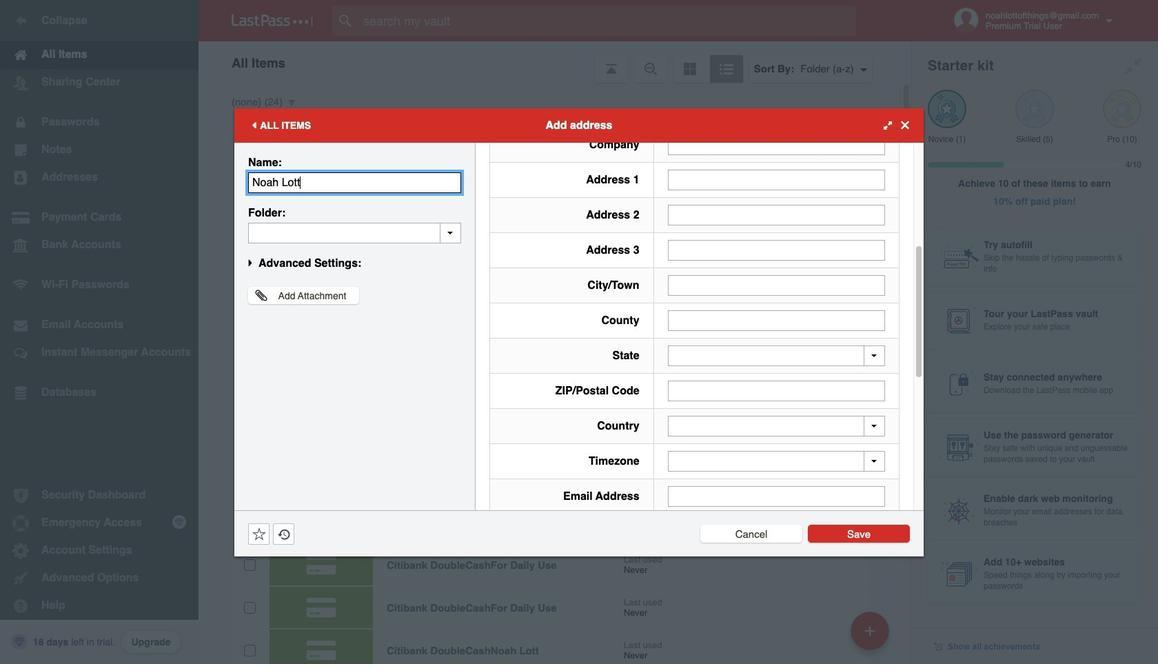 Task type: describe. For each thing, give the bounding box(es) containing it.
search my vault text field
[[332, 6, 883, 36]]

vault options navigation
[[199, 41, 912, 83]]

new item image
[[865, 626, 875, 635]]



Task type: locate. For each thing, give the bounding box(es) containing it.
dialog
[[234, 108, 924, 556]]

new item navigation
[[846, 608, 898, 664]]

lastpass image
[[232, 14, 313, 27]]

None text field
[[668, 134, 885, 155], [248, 172, 461, 193], [668, 205, 885, 226], [248, 222, 461, 243], [668, 381, 885, 401], [668, 486, 885, 507], [668, 134, 885, 155], [248, 172, 461, 193], [668, 205, 885, 226], [248, 222, 461, 243], [668, 381, 885, 401], [668, 486, 885, 507]]

main navigation navigation
[[0, 0, 199, 664]]

None text field
[[668, 170, 885, 190], [668, 240, 885, 261], [668, 275, 885, 296], [668, 310, 885, 331], [668, 346, 885, 366], [668, 170, 885, 190], [668, 240, 885, 261], [668, 275, 885, 296], [668, 310, 885, 331], [668, 346, 885, 366]]

Search search field
[[332, 6, 883, 36]]



Task type: vqa. For each thing, say whether or not it's contained in the screenshot.
'New item' Navigation
yes



